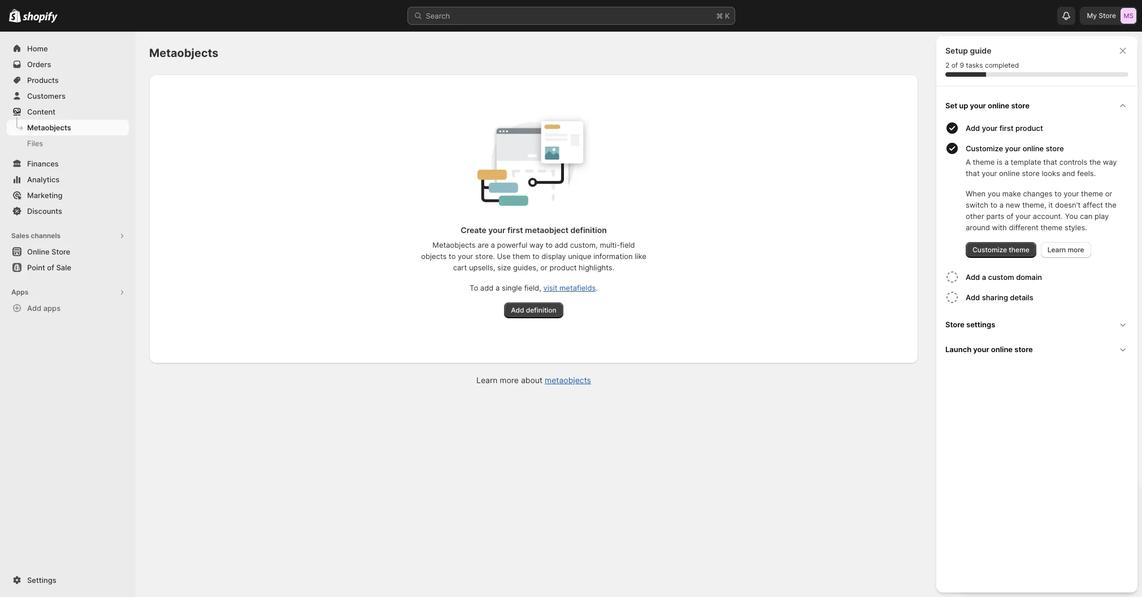 Task type: locate. For each thing, give the bounding box(es) containing it.
add left apps
[[27, 304, 41, 313]]

way right "controls"
[[1103, 158, 1117, 167]]

0 vertical spatial or
[[1105, 189, 1112, 198]]

learn for learn more
[[1048, 246, 1066, 254]]

metaobjects link
[[545, 376, 591, 385]]

0 horizontal spatial product
[[550, 263, 577, 272]]

the inside the a theme is a template that controls the way that your online store looks and feels.
[[1089, 158, 1101, 167]]

0 vertical spatial more
[[1068, 246, 1084, 254]]

set up your online store button
[[941, 93, 1133, 118]]

1 vertical spatial first
[[508, 225, 523, 235]]

a inside the a theme is a template that controls the way that your online store looks and feels.
[[1005, 158, 1009, 167]]

make
[[1002, 189, 1021, 198]]

⌘ k
[[716, 11, 730, 20]]

first up customize your online store
[[1000, 124, 1014, 133]]

your down set up your online store
[[982, 124, 998, 133]]

1 vertical spatial definition
[[526, 306, 556, 315]]

customize up is
[[966, 144, 1003, 153]]

to add a single field, visit metafields .
[[470, 284, 598, 293]]

1 horizontal spatial of
[[951, 61, 958, 70]]

2 vertical spatial of
[[47, 263, 54, 272]]

a left custom
[[982, 273, 986, 282]]

store inside button
[[1015, 345, 1033, 354]]

analytics link
[[7, 172, 129, 188]]

2 horizontal spatial of
[[1006, 212, 1013, 221]]

guide
[[970, 46, 991, 55]]

that up the looks at the top
[[1043, 158, 1057, 167]]

add down up
[[966, 124, 980, 133]]

way inside the a theme is a template that controls the way that your online store looks and feels.
[[1103, 158, 1117, 167]]

0 horizontal spatial of
[[47, 263, 54, 272]]

metaobjects link
[[7, 120, 129, 136]]

your up cart
[[458, 252, 473, 261]]

0 horizontal spatial or
[[540, 263, 548, 272]]

0 vertical spatial of
[[951, 61, 958, 70]]

your inside the a theme is a template that controls the way that your online store looks and feels.
[[982, 169, 997, 178]]

to
[[470, 284, 478, 293]]

store right my
[[1099, 11, 1116, 20]]

or
[[1105, 189, 1112, 198], [540, 263, 548, 272]]

definition
[[570, 225, 607, 235], [526, 306, 556, 315]]

a inside when you make changes to your theme or switch to a new theme, it doesn't affect the other parts of your account. you can play around with different theme styles.
[[1000, 201, 1004, 210]]

1 horizontal spatial or
[[1105, 189, 1112, 198]]

learn inside customize your online store element
[[1048, 246, 1066, 254]]

learn left about
[[476, 376, 498, 385]]

products link
[[7, 72, 129, 88]]

first
[[1000, 124, 1014, 133], [508, 225, 523, 235]]

1 horizontal spatial first
[[1000, 124, 1014, 133]]

point of sale button
[[0, 260, 136, 276]]

or up play at the top right of the page
[[1105, 189, 1112, 198]]

apps
[[11, 288, 28, 297]]

display
[[542, 252, 566, 261]]

single
[[502, 284, 522, 293]]

2 horizontal spatial metaobjects
[[432, 241, 476, 250]]

when you make changes to your theme or switch to a new theme, it doesn't affect the other parts of your account. you can play around with different theme styles.
[[966, 189, 1116, 232]]

up
[[959, 101, 968, 110]]

2 vertical spatial store
[[945, 320, 964, 329]]

1 vertical spatial or
[[540, 263, 548, 272]]

2 vertical spatial metaobjects
[[432, 241, 476, 250]]

0 horizontal spatial learn
[[476, 376, 498, 385]]

of left sale
[[47, 263, 54, 272]]

add up display
[[555, 241, 568, 250]]

theme down different
[[1009, 246, 1029, 254]]

add a custom domain button
[[966, 267, 1133, 288]]

shopify image
[[9, 9, 21, 23]]

customize theme
[[973, 246, 1029, 254]]

learn for learn more about metaobjects
[[476, 376, 498, 385]]

of
[[951, 61, 958, 70], [1006, 212, 1013, 221], [47, 263, 54, 272]]

0 horizontal spatial more
[[500, 376, 519, 385]]

1 horizontal spatial way
[[1103, 158, 1117, 167]]

0 horizontal spatial definition
[[526, 306, 556, 315]]

1 horizontal spatial store
[[945, 320, 964, 329]]

first up powerful
[[508, 225, 523, 235]]

1 horizontal spatial add
[[555, 241, 568, 250]]

discounts
[[27, 207, 62, 216]]

the up feels.
[[1089, 158, 1101, 167]]

theme up affect
[[1081, 189, 1103, 198]]

store for my store
[[1099, 11, 1116, 20]]

marketing
[[27, 191, 62, 200]]

analytics
[[27, 175, 60, 184]]

more
[[1068, 246, 1084, 254], [500, 376, 519, 385]]

1 horizontal spatial product
[[1016, 124, 1043, 133]]

product
[[1016, 124, 1043, 133], [550, 263, 577, 272]]

add right 'to'
[[480, 284, 494, 293]]

a right is
[[1005, 158, 1009, 167]]

sales channels
[[11, 232, 61, 240]]

way
[[1103, 158, 1117, 167], [530, 241, 544, 250]]

product down set up your online store button
[[1016, 124, 1043, 133]]

1 vertical spatial the
[[1105, 201, 1116, 210]]

online inside the a theme is a template that controls the way that your online store looks and feels.
[[999, 169, 1020, 178]]

1 vertical spatial metaobjects
[[27, 123, 71, 132]]

way down create your first metaobject definition
[[530, 241, 544, 250]]

1 horizontal spatial learn
[[1048, 246, 1066, 254]]

0 vertical spatial first
[[1000, 124, 1014, 133]]

1 horizontal spatial that
[[1043, 158, 1057, 167]]

more left about
[[500, 376, 519, 385]]

store down 'store settings' "button"
[[1015, 345, 1033, 354]]

apps button
[[7, 285, 129, 301]]

a left the new
[[1000, 201, 1004, 210]]

add right mark add sharing details as done icon
[[966, 293, 980, 302]]

learn
[[1048, 246, 1066, 254], [476, 376, 498, 385]]

0 horizontal spatial first
[[508, 225, 523, 235]]

setup guide
[[945, 46, 991, 55]]

online down is
[[999, 169, 1020, 178]]

0 horizontal spatial the
[[1089, 158, 1101, 167]]

my store image
[[1121, 8, 1136, 24]]

0 vertical spatial customize
[[966, 144, 1003, 153]]

add for add definition
[[511, 306, 524, 315]]

your inside button
[[973, 345, 989, 354]]

1 vertical spatial way
[[530, 241, 544, 250]]

0 vertical spatial product
[[1016, 124, 1043, 133]]

0 vertical spatial store
[[1099, 11, 1116, 20]]

theme inside the a theme is a template that controls the way that your online store looks and feels.
[[973, 158, 995, 167]]

1 vertical spatial learn
[[476, 376, 498, 385]]

or down display
[[540, 263, 548, 272]]

affect
[[1083, 201, 1103, 210]]

orders link
[[7, 57, 129, 72]]

store inside "button"
[[945, 320, 964, 329]]

or inside when you make changes to your theme or switch to a new theme, it doesn't affect the other parts of your account. you can play around with different theme styles.
[[1105, 189, 1112, 198]]

online inside button
[[991, 345, 1013, 354]]

of inside button
[[47, 263, 54, 272]]

first for metaobject
[[508, 225, 523, 235]]

first inside "button"
[[1000, 124, 1014, 133]]

0 vertical spatial metaobjects
[[149, 46, 218, 60]]

new
[[1006, 201, 1020, 210]]

mark add sharing details as done image
[[945, 291, 959, 305]]

1 vertical spatial product
[[550, 263, 577, 272]]

the up play at the top right of the page
[[1105, 201, 1116, 210]]

settings
[[27, 576, 56, 585]]

k
[[725, 11, 730, 20]]

marketing link
[[7, 188, 129, 203]]

1 horizontal spatial more
[[1068, 246, 1084, 254]]

add
[[555, 241, 568, 250], [480, 284, 494, 293]]

add for add apps
[[27, 304, 41, 313]]

home
[[27, 44, 48, 53]]

unique
[[568, 252, 591, 261]]

0 horizontal spatial store
[[51, 248, 70, 257]]

online down settings on the right
[[991, 345, 1013, 354]]

content
[[27, 107, 55, 116]]

field
[[620, 241, 635, 250]]

a theme is a template that controls the way that your online store looks and feels.
[[966, 158, 1117, 178]]

0 vertical spatial that
[[1043, 158, 1057, 167]]

theme,
[[1022, 201, 1046, 210]]

your up different
[[1016, 212, 1031, 221]]

online up add your first product on the top of the page
[[988, 101, 1009, 110]]

like
[[635, 252, 646, 261]]

add for add a custom domain
[[966, 273, 980, 282]]

that down a
[[966, 169, 980, 178]]

theme right a
[[973, 158, 995, 167]]

0 vertical spatial add
[[555, 241, 568, 250]]

1 vertical spatial more
[[500, 376, 519, 385]]

to
[[1055, 189, 1062, 198], [990, 201, 997, 210], [546, 241, 553, 250], [449, 252, 456, 261], [532, 252, 539, 261]]

1 horizontal spatial definition
[[570, 225, 607, 235]]

other
[[966, 212, 984, 221]]

your right "launch"
[[973, 345, 989, 354]]

more down styles.
[[1068, 246, 1084, 254]]

0 vertical spatial learn
[[1048, 246, 1066, 254]]

your inside "button"
[[982, 124, 998, 133]]

customize down the with
[[973, 246, 1007, 254]]

mark add a custom domain as done image
[[945, 271, 959, 284]]

launch your online store button
[[941, 337, 1133, 362]]

1 vertical spatial that
[[966, 169, 980, 178]]

files
[[27, 139, 43, 148]]

0 vertical spatial the
[[1089, 158, 1101, 167]]

your down is
[[982, 169, 997, 178]]

1 horizontal spatial the
[[1105, 201, 1116, 210]]

2 horizontal spatial store
[[1099, 11, 1116, 20]]

1 vertical spatial store
[[51, 248, 70, 257]]

1 horizontal spatial metaobjects
[[149, 46, 218, 60]]

1 vertical spatial of
[[1006, 212, 1013, 221]]

store up "launch"
[[945, 320, 964, 329]]

definition up custom,
[[570, 225, 607, 235]]

store inside button
[[51, 248, 70, 257]]

of down the new
[[1006, 212, 1013, 221]]

my store
[[1087, 11, 1116, 20]]

store down 'template'
[[1022, 169, 1040, 178]]

with
[[992, 223, 1007, 232]]

set
[[945, 101, 957, 110]]

details
[[1010, 293, 1033, 302]]

the inside when you make changes to your theme or switch to a new theme, it doesn't affect the other parts of your account. you can play around with different theme styles.
[[1105, 201, 1116, 210]]

customize inside button
[[966, 144, 1003, 153]]

add right mark add a custom domain as done icon at the right top of the page
[[966, 273, 980, 282]]

add sharing details
[[966, 293, 1033, 302]]

setup guide dialog
[[936, 36, 1138, 593]]

way inside "metaobjects are a powerful way to add custom, multi-field objects to your store. use them to display unique information like cart upsells, size guides, or product highlights."
[[530, 241, 544, 250]]

9
[[960, 61, 964, 70]]

of right 2
[[951, 61, 958, 70]]

a right are at the left top of page
[[491, 241, 495, 250]]

add down "single"
[[511, 306, 524, 315]]

1 vertical spatial customize
[[973, 246, 1007, 254]]

product down display
[[550, 263, 577, 272]]

your right up
[[970, 101, 986, 110]]

settings
[[966, 320, 995, 329]]

add inside "button"
[[966, 124, 980, 133]]

is
[[997, 158, 1002, 167]]

play
[[1095, 212, 1109, 221]]

0 vertical spatial way
[[1103, 158, 1117, 167]]

metaobject
[[525, 225, 568, 235]]

definition down to add a single field, visit metafields . at the top of the page
[[526, 306, 556, 315]]

point
[[27, 263, 45, 272]]

1 vertical spatial add
[[480, 284, 494, 293]]

multi-
[[600, 241, 620, 250]]

customize for customize theme
[[973, 246, 1007, 254]]

0 horizontal spatial way
[[530, 241, 544, 250]]

learn up add a custom domain button
[[1048, 246, 1066, 254]]

store up sale
[[51, 248, 70, 257]]

more inside customize your online store element
[[1068, 246, 1084, 254]]

theme down "account."
[[1041, 223, 1063, 232]]

your up doesn't
[[1064, 189, 1079, 198]]

of inside when you make changes to your theme or switch to a new theme, it doesn't affect the other parts of your account. you can play around with different theme styles.
[[1006, 212, 1013, 221]]



Task type: describe. For each thing, give the bounding box(es) containing it.
to up cart
[[449, 252, 456, 261]]

store down add your first product "button"
[[1046, 144, 1064, 153]]

cart
[[453, 263, 467, 272]]

metafields
[[559, 284, 596, 293]]

apps
[[43, 304, 61, 313]]

store for online store
[[51, 248, 70, 257]]

0 horizontal spatial that
[[966, 169, 980, 178]]

sharing
[[982, 293, 1008, 302]]

finances
[[27, 159, 59, 168]]

size
[[497, 263, 511, 272]]

add for add sharing details
[[966, 293, 980, 302]]

my
[[1087, 11, 1097, 20]]

more for learn more about metaobjects
[[500, 376, 519, 385]]

store inside the a theme is a template that controls the way that your online store looks and feels.
[[1022, 169, 1040, 178]]

visit
[[543, 284, 557, 293]]

0 horizontal spatial metaobjects
[[27, 123, 71, 132]]

create
[[461, 225, 486, 235]]

metaobjects inside "metaobjects are a powerful way to add custom, multi-field objects to your store. use them to display unique information like cart upsells, size guides, or product highlights."
[[432, 241, 476, 250]]

visit metafields link
[[543, 284, 596, 293]]

information
[[593, 252, 633, 261]]

account.
[[1033, 212, 1063, 221]]

sales
[[11, 232, 29, 240]]

⌘
[[716, 11, 723, 20]]

0 horizontal spatial add
[[480, 284, 494, 293]]

tasks
[[966, 61, 983, 70]]

add for add your first product
[[966, 124, 980, 133]]

template
[[1011, 158, 1041, 167]]

them
[[513, 252, 530, 261]]

shopify image
[[23, 12, 58, 23]]

store settings button
[[941, 312, 1133, 337]]

your inside "metaobjects are a powerful way to add custom, multi-field objects to your store. use them to display unique information like cart upsells, size guides, or product highlights."
[[458, 252, 473, 261]]

to up doesn't
[[1055, 189, 1062, 198]]

add your first product button
[[966, 118, 1133, 138]]

online
[[27, 248, 50, 257]]

add sharing details button
[[966, 288, 1133, 308]]

products
[[27, 76, 59, 85]]

orders
[[27, 60, 51, 69]]

you
[[1065, 212, 1078, 221]]

store.
[[475, 252, 495, 261]]

2
[[945, 61, 950, 70]]

customers
[[27, 92, 66, 101]]

it
[[1048, 201, 1053, 210]]

or inside "metaobjects are a powerful way to add custom, multi-field objects to your store. use them to display unique information like cart upsells, size guides, or product highlights."
[[540, 263, 548, 272]]

learn more about metaobjects
[[476, 376, 591, 385]]

customers link
[[7, 88, 129, 104]]

online store link
[[7, 244, 129, 260]]

create your first metaobject definition
[[461, 225, 607, 235]]

are
[[478, 241, 489, 250]]

of for sale
[[47, 263, 54, 272]]

doesn't
[[1055, 201, 1081, 210]]

metaobjects are a powerful way to add custom, multi-field objects to your store. use them to display unique information like cart upsells, size guides, or product highlights.
[[421, 241, 646, 272]]

first for product
[[1000, 124, 1014, 133]]

customize theme link
[[966, 242, 1036, 258]]

of for 9
[[951, 61, 958, 70]]

to down you
[[990, 201, 997, 210]]

custom
[[988, 273, 1014, 282]]

product inside "metaobjects are a powerful way to add custom, multi-field objects to your store. use them to display unique information like cart upsells, size guides, or product highlights."
[[550, 263, 577, 272]]

a
[[966, 158, 971, 167]]

to up display
[[546, 241, 553, 250]]

sales channels button
[[7, 228, 129, 244]]

your up are at the left top of page
[[488, 225, 506, 235]]

settings link
[[7, 573, 129, 589]]

field,
[[524, 284, 541, 293]]

channels
[[31, 232, 61, 240]]

feels.
[[1077, 169, 1096, 178]]

about
[[521, 376, 543, 385]]

search
[[426, 11, 450, 20]]

and
[[1062, 169, 1075, 178]]

customize for customize your online store
[[966, 144, 1003, 153]]

set up your online store
[[945, 101, 1030, 110]]

to right them
[[532, 252, 539, 261]]

0 vertical spatial definition
[[570, 225, 607, 235]]

store up add your first product on the top of the page
[[1011, 101, 1030, 110]]

a left "single"
[[496, 284, 500, 293]]

around
[[966, 223, 990, 232]]

launch your online store
[[945, 345, 1033, 354]]

point of sale
[[27, 263, 71, 272]]

.
[[596, 284, 598, 293]]

files link
[[7, 136, 129, 151]]

a inside button
[[982, 273, 986, 282]]

online up 'template'
[[1023, 144, 1044, 153]]

your up 'template'
[[1005, 144, 1021, 153]]

more for learn more
[[1068, 246, 1084, 254]]

parts
[[986, 212, 1004, 221]]

point of sale link
[[7, 260, 129, 276]]

when
[[966, 189, 986, 198]]

a inside "metaobjects are a powerful way to add custom, multi-field objects to your store. use them to display unique information like cart upsells, size guides, or product highlights."
[[491, 241, 495, 250]]

launch
[[945, 345, 971, 354]]

highlights.
[[579, 263, 614, 272]]

store settings
[[945, 320, 995, 329]]

upsells,
[[469, 263, 495, 272]]

use
[[497, 252, 511, 261]]

domain
[[1016, 273, 1042, 282]]

2 of 9 tasks completed
[[945, 61, 1019, 70]]

customize your online store element
[[943, 157, 1133, 258]]

add your first product
[[966, 124, 1043, 133]]

content link
[[7, 104, 129, 120]]

controls
[[1059, 158, 1087, 167]]

learn more link
[[1041, 242, 1091, 258]]

completed
[[985, 61, 1019, 70]]

add definition
[[511, 306, 556, 315]]

add a custom domain
[[966, 273, 1042, 282]]

product inside "button"
[[1016, 124, 1043, 133]]

customize your online store
[[966, 144, 1064, 153]]

guides,
[[513, 263, 538, 272]]

online store
[[27, 248, 70, 257]]

switch
[[966, 201, 988, 210]]

add inside "metaobjects are a powerful way to add custom, multi-field objects to your store. use them to display unique information like cart upsells, size guides, or product highlights."
[[555, 241, 568, 250]]

looks
[[1042, 169, 1060, 178]]

customize your online store button
[[966, 138, 1133, 157]]

can
[[1080, 212, 1093, 221]]



Task type: vqa. For each thing, say whether or not it's contained in the screenshot.
the bottommost the way
yes



